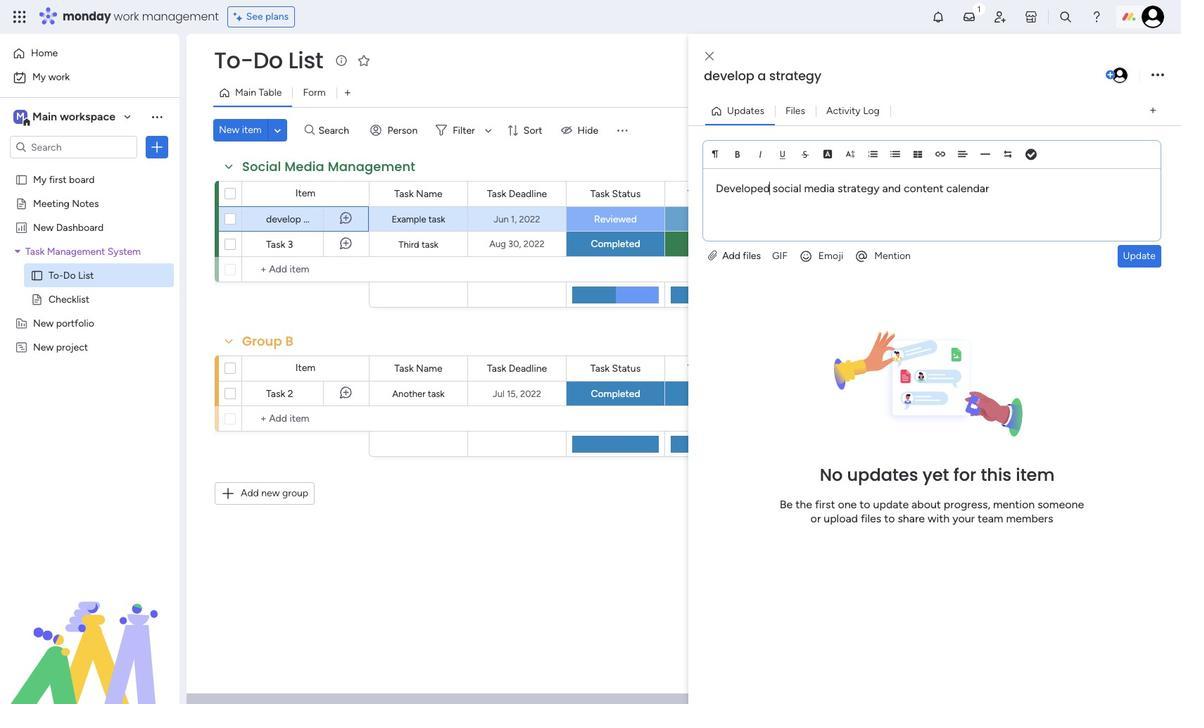 Task type: describe. For each thing, give the bounding box(es) containing it.
example task
[[392, 214, 445, 225]]

search everything image
[[1059, 10, 1073, 24]]

my work option
[[8, 66, 171, 89]]

task status for 1st task status field
[[591, 188, 641, 200]]

my work link
[[8, 66, 171, 89]]

1 vertical spatial to
[[884, 512, 895, 525]]

table
[[259, 87, 282, 99]]

one
[[838, 497, 857, 511]]

new for new dashboard
[[33, 221, 54, 233]]

another task
[[392, 389, 445, 399]]

workspace selection element
[[13, 108, 118, 127]]

add to favorites image
[[357, 53, 371, 67]]

update
[[873, 497, 909, 511]]

2 priority from the top
[[709, 362, 741, 374]]

0 horizontal spatial do
[[63, 269, 76, 281]]

select product image
[[13, 10, 27, 24]]

angle down image
[[274, 125, 281, 136]]

menu image
[[616, 123, 630, 137]]

low
[[705, 213, 724, 225]]

aug
[[490, 239, 506, 249]]

+ Add item text field
[[249, 261, 363, 278]]

monday
[[63, 8, 111, 25]]

new
[[261, 487, 280, 499]]

group
[[282, 487, 308, 499]]

2022 for jun 1, 2022
[[519, 214, 540, 224]]

add for add files
[[722, 250, 741, 262]]

another
[[392, 389, 426, 399]]

lottie animation element
[[0, 562, 180, 704]]

align image
[[958, 149, 968, 159]]

develop a strategy field
[[701, 67, 1103, 85]]

dapulse addbtn image
[[1106, 70, 1115, 80]]

meeting notes
[[33, 197, 99, 209]]

develop a strategy inside field
[[704, 67, 822, 84]]

0 vertical spatial to
[[860, 497, 871, 511]]

no
[[820, 463, 843, 486]]

notifications image
[[932, 10, 946, 24]]

see plans
[[246, 11, 289, 23]]

main workspace
[[32, 110, 115, 123]]

workspace image
[[13, 109, 27, 125]]

content
[[904, 181, 944, 195]]

my for my first board
[[33, 173, 47, 185]]

management inside field
[[328, 158, 416, 175]]

new item button
[[213, 119, 267, 142]]

new dashboard
[[33, 221, 104, 233]]

updates button
[[706, 100, 775, 122]]

emoji button
[[793, 245, 849, 267]]

updates
[[847, 463, 919, 486]]

task for third task
[[422, 239, 438, 250]]

update button
[[1118, 245, 1162, 267]]

1 vertical spatial develop
[[266, 213, 301, 225]]

+ Add item text field
[[249, 410, 363, 427]]

for
[[954, 463, 977, 486]]

format image
[[710, 149, 720, 159]]

update feed image
[[962, 10, 977, 24]]

add new group button
[[215, 482, 315, 505]]

list box containing my first board
[[0, 164, 180, 549]]

Search field
[[315, 120, 357, 140]]

progress,
[[944, 497, 991, 511]]

about
[[912, 497, 941, 511]]

1 horizontal spatial do
[[253, 44, 283, 76]]

work for my
[[48, 71, 70, 83]]

item inside button
[[242, 124, 262, 136]]

social
[[242, 158, 281, 175]]

files
[[786, 105, 806, 117]]

1 vertical spatial item
[[1016, 463, 1055, 486]]

task for another task
[[428, 389, 445, 399]]

add new group
[[241, 487, 308, 499]]

1 task deadline from the top
[[487, 188, 547, 200]]

be the first one to update about progress, mention someone or upload files to share with your team members
[[780, 497, 1084, 525]]

name for first task name field
[[416, 188, 443, 200]]

0 vertical spatial list
[[288, 44, 323, 76]]

workspace options image
[[150, 110, 164, 124]]

caret down image
[[15, 246, 20, 256]]

1 task priority field from the top
[[684, 186, 744, 202]]

monday work management
[[63, 8, 219, 25]]

Group B field
[[239, 332, 297, 351]]

home
[[31, 47, 58, 59]]

show board description image
[[333, 54, 350, 68]]

sort
[[524, 124, 543, 136]]

checklist
[[49, 293, 89, 305]]

team
[[978, 512, 1004, 525]]

2022 for aug 30, 2022
[[524, 239, 545, 249]]

add files
[[720, 250, 761, 262]]

underline image
[[778, 149, 788, 159]]

form
[[303, 87, 326, 99]]

2 task deadline from the top
[[487, 362, 547, 374]]

jul
[[493, 388, 505, 399]]

Social Media Management field
[[239, 158, 419, 176]]

1,
[[511, 214, 517, 224]]

name for second task name field
[[416, 362, 443, 374]]

public board image for my first board
[[15, 173, 28, 186]]

1 vertical spatial list
[[78, 269, 94, 281]]

calendar
[[947, 181, 990, 195]]

To-Do List field
[[211, 44, 327, 76]]

new for new portfolio
[[33, 317, 54, 329]]

status for 1st task status field from the bottom of the page
[[612, 362, 641, 374]]

my first board
[[33, 173, 95, 185]]

mention button
[[849, 245, 917, 267]]

1 priority from the top
[[709, 188, 741, 200]]

hide
[[578, 124, 599, 136]]

portfolio
[[56, 317, 94, 329]]

updates
[[727, 105, 765, 117]]

this
[[981, 463, 1012, 486]]

public board image for meeting notes
[[15, 196, 28, 210]]

m
[[16, 111, 25, 123]]

status for 1st task status field
[[612, 188, 641, 200]]

1. numbers image
[[868, 149, 878, 159]]

size image
[[846, 149, 855, 159]]

task for example task
[[429, 214, 445, 225]]

files inside "be the first one to update about progress, mention someone or upload files to share with your team members"
[[861, 512, 882, 525]]

public dashboard image
[[15, 220, 28, 234]]

monday marketplace image
[[1024, 10, 1039, 24]]

add view image
[[345, 88, 351, 98]]

1 deadline from the top
[[509, 188, 547, 200]]

new project
[[33, 341, 88, 353]]

1 vertical spatial options image
[[150, 140, 164, 154]]

1 image
[[973, 1, 986, 17]]

2 deadline from the top
[[509, 362, 547, 374]]

media
[[804, 181, 835, 195]]

form button
[[292, 82, 336, 104]]

main for main workspace
[[32, 110, 57, 123]]

sort button
[[501, 119, 551, 142]]

&bull; bullets image
[[891, 149, 901, 159]]

see
[[246, 11, 263, 23]]

someone
[[1038, 497, 1084, 511]]

1 horizontal spatial to-
[[214, 44, 253, 76]]

your
[[953, 512, 975, 525]]

item for b
[[296, 362, 316, 374]]

high
[[704, 238, 725, 250]]

1 vertical spatial a
[[304, 213, 309, 225]]

item for media
[[296, 187, 316, 199]]

activity log button
[[816, 100, 891, 122]]

activity log
[[827, 105, 880, 117]]

the
[[796, 497, 813, 511]]

3
[[288, 239, 293, 251]]

1 horizontal spatial to-do list
[[214, 44, 323, 76]]

1 task name from the top
[[395, 188, 443, 200]]

management
[[142, 8, 219, 25]]

new item
[[219, 124, 262, 136]]



Task type: locate. For each thing, give the bounding box(es) containing it.
main for main table
[[235, 87, 256, 99]]

upload
[[824, 512, 858, 525]]

item left angle down image at left
[[242, 124, 262, 136]]

lottie animation image
[[0, 562, 180, 704]]

work down home
[[48, 71, 70, 83]]

first left board
[[49, 173, 67, 185]]

0 vertical spatial name
[[416, 188, 443, 200]]

a inside field
[[758, 67, 766, 84]]

files left gif
[[743, 250, 761, 262]]

0 horizontal spatial list
[[78, 269, 94, 281]]

task right the another
[[428, 389, 445, 399]]

add right dapulse attachment image
[[722, 250, 741, 262]]

2 task status from the top
[[591, 362, 641, 374]]

0 horizontal spatial develop a strategy
[[266, 213, 348, 225]]

0 vertical spatial my
[[32, 71, 46, 83]]

share
[[898, 512, 925, 525]]

bold image
[[733, 149, 743, 159]]

public board image
[[15, 173, 28, 186], [15, 196, 28, 210], [30, 268, 44, 282]]

1 horizontal spatial files
[[861, 512, 882, 525]]

2 vertical spatial task
[[428, 389, 445, 399]]

strategy down social media management field
[[311, 213, 348, 225]]

do
[[253, 44, 283, 76], [63, 269, 76, 281]]

1 vertical spatial priority
[[709, 362, 741, 374]]

item down media
[[296, 187, 316, 199]]

task 2
[[266, 388, 293, 400]]

strategy inside develop a strategy field
[[769, 67, 822, 84]]

0 horizontal spatial to-do list
[[49, 269, 94, 281]]

update
[[1123, 250, 1156, 262]]

2 task priority from the top
[[688, 362, 741, 374]]

name up example task
[[416, 188, 443, 200]]

italic image
[[756, 149, 765, 159]]

1 vertical spatial task deadline field
[[484, 361, 551, 376]]

1 horizontal spatial add
[[722, 250, 741, 262]]

options image
[[1152, 66, 1165, 85], [150, 140, 164, 154]]

new down public board image at left top
[[33, 317, 54, 329]]

files
[[743, 250, 761, 262], [861, 512, 882, 525]]

Task Deadline field
[[484, 186, 551, 202], [484, 361, 551, 376]]

task deadline
[[487, 188, 547, 200], [487, 362, 547, 374]]

home option
[[8, 42, 171, 65]]

1 vertical spatial first
[[815, 497, 835, 511]]

2 task status field from the top
[[587, 361, 644, 376]]

strategy left and
[[838, 181, 880, 195]]

1 horizontal spatial main
[[235, 87, 256, 99]]

with
[[928, 512, 950, 525]]

0 horizontal spatial files
[[743, 250, 761, 262]]

2 item from the top
[[296, 362, 316, 374]]

1 vertical spatial name
[[416, 362, 443, 374]]

invite members image
[[993, 10, 1008, 24]]

to-do list
[[214, 44, 323, 76], [49, 269, 94, 281]]

1 vertical spatial develop a strategy
[[266, 213, 348, 225]]

0 vertical spatial kendall parks image
[[1142, 6, 1165, 28]]

to-do list up the table
[[214, 44, 323, 76]]

deadline up jul 15, 2022
[[509, 362, 547, 374]]

1 horizontal spatial a
[[758, 67, 766, 84]]

develop inside field
[[704, 67, 755, 84]]

main table button
[[213, 82, 292, 104]]

1 task priority from the top
[[688, 188, 741, 200]]

files down update
[[861, 512, 882, 525]]

0 vertical spatial strategy
[[769, 67, 822, 84]]

item down group b field
[[296, 362, 316, 374]]

add for add new group
[[241, 487, 259, 499]]

0 vertical spatial deadline
[[509, 188, 547, 200]]

new inside button
[[219, 124, 240, 136]]

to down update
[[884, 512, 895, 525]]

third task
[[399, 239, 438, 250]]

1 vertical spatial management
[[47, 245, 105, 257]]

status left dapulse drag 2 icon
[[612, 362, 641, 374]]

public board image up public board image at left top
[[30, 268, 44, 282]]

1 horizontal spatial strategy
[[769, 67, 822, 84]]

1 task deadline field from the top
[[484, 186, 551, 202]]

gif button
[[767, 245, 793, 267]]

my
[[32, 71, 46, 83], [33, 173, 47, 185]]

status
[[612, 188, 641, 200], [612, 362, 641, 374]]

1 task status field from the top
[[587, 186, 644, 202]]

0 vertical spatial task priority
[[688, 188, 741, 200]]

1 horizontal spatial work
[[114, 8, 139, 25]]

2022 right 1,
[[519, 214, 540, 224]]

be
[[780, 497, 793, 511]]

options image up add view image
[[1152, 66, 1165, 85]]

0 horizontal spatial management
[[47, 245, 105, 257]]

strikethrough image
[[801, 149, 810, 159]]

1 vertical spatial work
[[48, 71, 70, 83]]

plans
[[265, 11, 289, 23]]

filter button
[[430, 119, 497, 142]]

and
[[883, 181, 901, 195]]

line image
[[981, 149, 991, 159]]

task deadline up jun 1, 2022
[[487, 188, 547, 200]]

hide button
[[555, 119, 607, 142]]

1 vertical spatial item
[[296, 362, 316, 374]]

close image
[[705, 51, 714, 62]]

2 name from the top
[[416, 362, 443, 374]]

task right example
[[429, 214, 445, 225]]

main inside workspace selection element
[[32, 110, 57, 123]]

dapulse attachment image
[[708, 250, 717, 262]]

table image
[[913, 149, 923, 159]]

to- up main table button
[[214, 44, 253, 76]]

meeting
[[33, 197, 69, 209]]

0 vertical spatial task deadline
[[487, 188, 547, 200]]

new for new project
[[33, 341, 54, 353]]

work
[[114, 8, 139, 25], [48, 71, 70, 83]]

options image down workspace options image
[[150, 140, 164, 154]]

home link
[[8, 42, 171, 65]]

0 vertical spatial item
[[242, 124, 262, 136]]

task management system
[[25, 245, 141, 257]]

priority up low
[[709, 188, 741, 200]]

1 vertical spatial main
[[32, 110, 57, 123]]

0 vertical spatial task priority field
[[684, 186, 744, 202]]

management down the person popup button on the top of page
[[328, 158, 416, 175]]

1 horizontal spatial kendall parks image
[[1142, 6, 1165, 28]]

1 vertical spatial task name
[[395, 362, 443, 374]]

public board image left my first board on the top of page
[[15, 173, 28, 186]]

mention
[[993, 497, 1035, 511]]

public board image
[[30, 292, 44, 306]]

0 vertical spatial management
[[328, 158, 416, 175]]

dapulse drag 2 image
[[691, 353, 695, 369]]

gif
[[772, 250, 788, 262]]

1 vertical spatial public board image
[[15, 196, 28, 210]]

1 vertical spatial task
[[422, 239, 438, 250]]

jul 15, 2022
[[493, 388, 541, 399]]

1 horizontal spatial to
[[884, 512, 895, 525]]

0 horizontal spatial a
[[304, 213, 309, 225]]

a up + add item text box
[[304, 213, 309, 225]]

social
[[773, 181, 802, 195]]

30,
[[508, 239, 521, 249]]

0 vertical spatial completed
[[591, 238, 640, 250]]

1 completed from the top
[[591, 238, 640, 250]]

to right "one"
[[860, 497, 871, 511]]

1 vertical spatial task priority field
[[684, 361, 744, 376]]

0 horizontal spatial first
[[49, 173, 67, 185]]

1 vertical spatial do
[[63, 269, 76, 281]]

task priority
[[688, 188, 741, 200], [688, 362, 741, 374]]

management down dashboard
[[47, 245, 105, 257]]

1 vertical spatial strategy
[[838, 181, 880, 195]]

1 vertical spatial completed
[[591, 388, 640, 400]]

checklist image
[[1026, 150, 1037, 160]]

2022 for jul 15, 2022
[[520, 388, 541, 399]]

1 vertical spatial to-
[[49, 269, 63, 281]]

main right the workspace 'icon'
[[32, 110, 57, 123]]

new down main table button
[[219, 124, 240, 136]]

main left the table
[[235, 87, 256, 99]]

0 vertical spatial priority
[[709, 188, 741, 200]]

option
[[0, 167, 180, 169]]

1 vertical spatial files
[[861, 512, 882, 525]]

1 task status from the top
[[591, 188, 641, 200]]

to-do list up checklist
[[49, 269, 94, 281]]

to- up checklist
[[49, 269, 63, 281]]

log
[[863, 105, 880, 117]]

jun
[[494, 214, 509, 224]]

deadline
[[509, 188, 547, 200], [509, 362, 547, 374]]

1 vertical spatial add
[[241, 487, 259, 499]]

help image
[[1090, 10, 1104, 24]]

2 vertical spatial 2022
[[520, 388, 541, 399]]

filter
[[453, 124, 475, 136]]

board
[[69, 173, 95, 185]]

to-
[[214, 44, 253, 76], [49, 269, 63, 281]]

Task Name field
[[391, 186, 446, 202], [391, 361, 446, 376]]

my down home
[[32, 71, 46, 83]]

arrow down image
[[480, 122, 497, 139]]

deadline up jun 1, 2022
[[509, 188, 547, 200]]

2
[[288, 388, 293, 400]]

0 vertical spatial item
[[296, 187, 316, 199]]

1 task name field from the top
[[391, 186, 446, 202]]

example
[[392, 214, 426, 225]]

a up updates
[[758, 67, 766, 84]]

emoji
[[819, 250, 844, 262]]

0 horizontal spatial options image
[[150, 140, 164, 154]]

1 vertical spatial deadline
[[509, 362, 547, 374]]

task name
[[395, 188, 443, 200], [395, 362, 443, 374]]

work right monday at the top left of page
[[114, 8, 139, 25]]

mention
[[875, 250, 911, 262]]

work for monday
[[114, 8, 139, 25]]

task name field up example task
[[391, 186, 446, 202]]

my for my work
[[32, 71, 46, 83]]

person
[[388, 124, 418, 136]]

priority right dapulse drag 2 icon
[[709, 362, 741, 374]]

task name up example task
[[395, 188, 443, 200]]

do up the table
[[253, 44, 283, 76]]

1 horizontal spatial management
[[328, 158, 416, 175]]

add left new
[[241, 487, 259, 499]]

1 horizontal spatial develop a strategy
[[704, 67, 822, 84]]

third
[[399, 239, 419, 250]]

0 vertical spatial add
[[722, 250, 741, 262]]

person button
[[365, 119, 426, 142]]

text color image
[[823, 149, 833, 159]]

social media management
[[242, 158, 416, 175]]

new left "project"
[[33, 341, 54, 353]]

see plans button
[[227, 6, 295, 27]]

2 task name from the top
[[395, 362, 443, 374]]

1 horizontal spatial item
[[1016, 463, 1055, 486]]

task name up "another task"
[[395, 362, 443, 374]]

yet
[[923, 463, 949, 486]]

0 vertical spatial first
[[49, 173, 67, 185]]

0 vertical spatial task name field
[[391, 186, 446, 202]]

0 vertical spatial to-
[[214, 44, 253, 76]]

task right third
[[422, 239, 438, 250]]

add
[[722, 250, 741, 262], [241, 487, 259, 499]]

1 vertical spatial kendall parks image
[[1111, 66, 1129, 84]]

name up "another task"
[[416, 362, 443, 374]]

task name field up "another task"
[[391, 361, 446, 376]]

my work
[[32, 71, 70, 83]]

1 vertical spatial status
[[612, 362, 641, 374]]

status up reviewed
[[612, 188, 641, 200]]

main inside button
[[235, 87, 256, 99]]

task
[[395, 188, 414, 200], [487, 188, 506, 200], [591, 188, 610, 200], [688, 188, 707, 200], [266, 239, 285, 251], [25, 245, 45, 257], [395, 362, 414, 374], [487, 362, 506, 374], [591, 362, 610, 374], [688, 362, 707, 374], [266, 388, 285, 400]]

1 item from the top
[[296, 187, 316, 199]]

0 horizontal spatial main
[[32, 110, 57, 123]]

0 horizontal spatial strategy
[[311, 213, 348, 225]]

Search in workspace field
[[30, 139, 118, 155]]

0 vertical spatial task name
[[395, 188, 443, 200]]

1 horizontal spatial options image
[[1152, 66, 1165, 85]]

develop up "task 3"
[[266, 213, 301, 225]]

new portfolio
[[33, 317, 94, 329]]

list box
[[0, 164, 180, 549]]

0 horizontal spatial item
[[242, 124, 262, 136]]

2 status from the top
[[612, 362, 641, 374]]

jun 1, 2022
[[494, 214, 540, 224]]

task deadline field up jun 1, 2022
[[484, 186, 551, 202]]

0 horizontal spatial kendall parks image
[[1111, 66, 1129, 84]]

2 vertical spatial strategy
[[311, 213, 348, 225]]

develop a strategy up 3
[[266, 213, 348, 225]]

1 name from the top
[[416, 188, 443, 200]]

0 horizontal spatial add
[[241, 487, 259, 499]]

0 vertical spatial develop
[[704, 67, 755, 84]]

1 vertical spatial task priority
[[688, 362, 741, 374]]

files button
[[775, 100, 816, 122]]

0 vertical spatial do
[[253, 44, 283, 76]]

2 horizontal spatial strategy
[[838, 181, 880, 195]]

0 vertical spatial to-do list
[[214, 44, 323, 76]]

strategy
[[769, 67, 822, 84], [838, 181, 880, 195], [311, 213, 348, 225]]

public board image up public dashboard image
[[15, 196, 28, 210]]

a
[[758, 67, 766, 84], [304, 213, 309, 225]]

2 completed from the top
[[591, 388, 640, 400]]

0 vertical spatial 2022
[[519, 214, 540, 224]]

2022 right 15,
[[520, 388, 541, 399]]

v2 search image
[[305, 122, 315, 138]]

15,
[[507, 388, 518, 399]]

link image
[[936, 149, 946, 159]]

task deadline up jul 15, 2022
[[487, 362, 547, 374]]

item
[[242, 124, 262, 136], [1016, 463, 1055, 486]]

1 status from the top
[[612, 188, 641, 200]]

0 vertical spatial public board image
[[15, 173, 28, 186]]

group
[[242, 332, 282, 350]]

0 vertical spatial task status
[[591, 188, 641, 200]]

task deadline field up jul 15, 2022
[[484, 361, 551, 376]]

0 vertical spatial main
[[235, 87, 256, 99]]

2 task deadline field from the top
[[484, 361, 551, 376]]

priority
[[709, 188, 741, 200], [709, 362, 741, 374]]

develop down close image
[[704, 67, 755, 84]]

first up the or
[[815, 497, 835, 511]]

new right public dashboard image
[[33, 221, 54, 233]]

work inside option
[[48, 71, 70, 83]]

add inside add new group button
[[241, 487, 259, 499]]

rtl ltr image
[[1003, 149, 1013, 159]]

1 horizontal spatial develop
[[704, 67, 755, 84]]

do up checklist
[[63, 269, 76, 281]]

0 vertical spatial options image
[[1152, 66, 1165, 85]]

task status for 1st task status field from the bottom of the page
[[591, 362, 641, 374]]

strategy up files
[[769, 67, 822, 84]]

0 horizontal spatial to-
[[49, 269, 63, 281]]

public board image for to-do list
[[30, 268, 44, 282]]

new for new item
[[219, 124, 240, 136]]

2 task priority field from the top
[[684, 361, 744, 376]]

1 vertical spatial task name field
[[391, 361, 446, 376]]

list down task management system
[[78, 269, 94, 281]]

dashboard
[[56, 221, 104, 233]]

project
[[56, 341, 88, 353]]

system
[[107, 245, 141, 257]]

notes
[[72, 197, 99, 209]]

2 vertical spatial public board image
[[30, 268, 44, 282]]

b
[[285, 332, 294, 350]]

developed social media strategy and content calendar
[[716, 181, 990, 195]]

1 horizontal spatial list
[[288, 44, 323, 76]]

develop a strategy
[[704, 67, 822, 84], [266, 213, 348, 225]]

Task Status field
[[587, 186, 644, 202], [587, 361, 644, 376]]

task status
[[591, 188, 641, 200], [591, 362, 641, 374]]

0 vertical spatial files
[[743, 250, 761, 262]]

2022 right the 30, at the top left of page
[[524, 239, 545, 249]]

2022
[[519, 214, 540, 224], [524, 239, 545, 249], [520, 388, 541, 399]]

1 horizontal spatial first
[[815, 497, 835, 511]]

list up the form
[[288, 44, 323, 76]]

item
[[296, 187, 316, 199], [296, 362, 316, 374]]

first inside "be the first one to update about progress, mention someone or upload files to share with your team members"
[[815, 497, 835, 511]]

0 vertical spatial a
[[758, 67, 766, 84]]

develop a strategy up updates
[[704, 67, 822, 84]]

0 vertical spatial work
[[114, 8, 139, 25]]

kendall parks image
[[1142, 6, 1165, 28], [1111, 66, 1129, 84]]

0 vertical spatial task status field
[[587, 186, 644, 202]]

add view image
[[1150, 106, 1156, 116]]

no updates yet for this item
[[820, 463, 1055, 486]]

workspace
[[60, 110, 115, 123]]

my up meeting
[[33, 173, 47, 185]]

my inside option
[[32, 71, 46, 83]]

1 vertical spatial task deadline
[[487, 362, 547, 374]]

item up mention
[[1016, 463, 1055, 486]]

2 task name field from the top
[[391, 361, 446, 376]]

Task Priority field
[[684, 186, 744, 202], [684, 361, 744, 376]]

developed
[[716, 181, 770, 195]]



Task type: vqa. For each thing, say whether or not it's contained in the screenshot.
List to the top
yes



